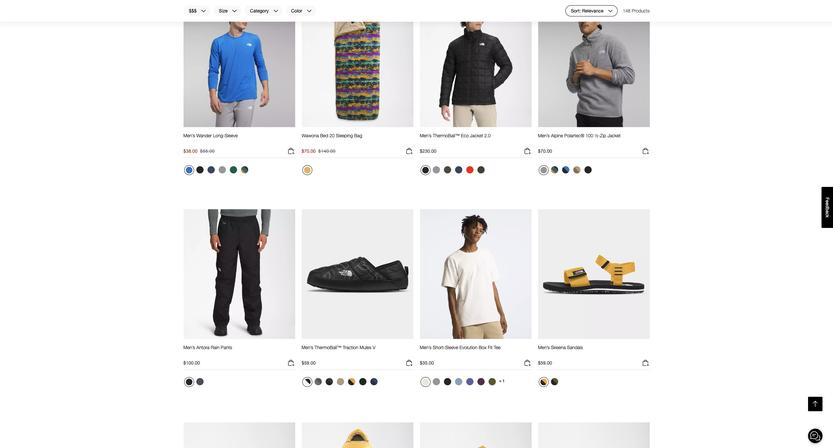 Task type: describe. For each thing, give the bounding box(es) containing it.
tee
[[494, 345, 501, 351]]

Vanadis Grey radio
[[195, 377, 205, 387]]

Forest Olive/TNF Black radio
[[550, 377, 560, 387]]

k
[[826, 215, 831, 218]]

rain
[[211, 345, 220, 351]]

148 products status
[[624, 5, 650, 16]]

0 vertical spatial tnf medium grey heather radio
[[539, 165, 549, 175]]

Summit Gold/TNF Black radio
[[347, 377, 357, 387]]

$35.00 button
[[420, 359, 532, 370]]

$choose color$ option group for sleeve
[[184, 165, 251, 178]]

color button
[[286, 5, 317, 16]]

products
[[632, 8, 650, 13]]

sort: relevance
[[572, 8, 604, 13]]

top seller
[[308, 3, 324, 8]]

Shady Blue radio
[[454, 165, 464, 175]]

steel blue image
[[455, 379, 463, 386]]

1 e from the top
[[826, 200, 831, 203]]

sale
[[203, 3, 210, 8]]

Dopamine Blue radio
[[465, 377, 476, 387]]

b
[[826, 208, 831, 210]]

$59.00 for thermoball™
[[302, 360, 316, 366]]

men's skeena sandals image
[[539, 209, 650, 340]]

Steel Blue radio
[[454, 377, 464, 387]]

tnf black image for tnf black option on the left of the steel blue radio
[[444, 379, 452, 386]]

$59.00 for skeena
[[539, 360, 553, 366]]

$choose color$ option group for 100
[[539, 165, 595, 178]]

relevance
[[583, 8, 604, 13]]

pine needle image
[[478, 166, 485, 174]]

tnf black radio left the steel blue radio
[[443, 377, 453, 387]]

men's alpine polartec® 100 ½-zip jacket button
[[539, 133, 621, 145]]

men's for men's skeena sandals
[[539, 345, 550, 351]]

Khaki Stone/Utility Brown radio
[[572, 165, 583, 175]]

wawona bed 20 sleeping bag image
[[302, 0, 414, 128]]

v
[[373, 345, 376, 351]]

2 horizontal spatial tnf black image
[[585, 166, 592, 174]]

1 horizontal spatial sleeve
[[446, 345, 459, 351]]

category button
[[245, 5, 283, 16]]

antora
[[197, 345, 210, 351]]

size
[[219, 8, 228, 13]]

hawthorne khaki/tnf black image
[[337, 379, 344, 386]]

Pine Needle radio
[[476, 165, 487, 175]]

men's antora rain pants button
[[184, 345, 232, 357]]

wander
[[197, 133, 212, 139]]

long-
[[213, 133, 225, 139]]

back to top image
[[812, 400, 820, 409]]

Arrowwood Yellow Mountain Panorama Print radio
[[303, 165, 312, 175]]

100
[[586, 133, 594, 139]]

$choose color$ option group for mules
[[302, 377, 380, 390]]

Thyme Brushwood Camo Print/Thyme radio
[[313, 377, 324, 387]]

thermoball™ for traction
[[315, 345, 342, 351]]

f e e d b a c k
[[826, 197, 831, 218]]

Hawthorne Khaki/TNF Black radio
[[335, 377, 346, 387]]

tnf black/tnf white image
[[359, 379, 367, 386]]

fit
[[488, 345, 493, 351]]

men's skeena sandals
[[539, 345, 584, 351]]

$70.00 button
[[539, 147, 650, 158]]

Online Ceramics Forest Fern radio
[[228, 165, 239, 175]]

jacket inside button
[[608, 133, 621, 139]]

Black Currant Purple radio
[[476, 377, 487, 387]]

0 horizontal spatial tnf medium grey heather radio
[[431, 377, 442, 387]]

black currant purple image
[[478, 379, 485, 386]]

summit gold/tnf black image
[[541, 379, 547, 386]]

new
[[189, 3, 197, 8]]

sleeping
[[336, 133, 353, 139]]

$59.00 button for traction
[[302, 359, 414, 370]]

men's thermoball™ traction mules v image
[[302, 209, 414, 340]]

men's for men's thermoball™ eco jacket 2.0
[[420, 133, 432, 139]]

2 e from the top
[[826, 203, 831, 205]]

men's thermoball™ eco jacket 2.0 image
[[420, 0, 532, 128]]

men's wander long-sleeve
[[184, 133, 238, 139]]

evolution
[[460, 345, 478, 351]]

men's short-sleeve evolution box fit tee image
[[420, 209, 532, 340]]

seller
[[315, 3, 324, 8]]

men's antora rain pants image
[[184, 209, 295, 340]]

tnf medium grey heather image
[[541, 167, 547, 174]]

traction
[[343, 345, 359, 351]]

category
[[250, 8, 269, 13]]

½-
[[595, 133, 601, 139]]

+ 1
[[500, 379, 505, 384]]

men's skeena sandals button
[[539, 345, 584, 357]]

men's thermoball™ eco jacket 2.0 button
[[420, 133, 491, 145]]

size button
[[214, 5, 242, 16]]

online ceramics forest fern image
[[230, 166, 237, 174]]

tnf black image for tnf black option left of vanadis grey "image"
[[186, 379, 192, 386]]

d
[[826, 205, 831, 208]]

Phantom Grey Heather Print/TNF Black radio
[[324, 377, 335, 387]]

new taupe green image
[[444, 166, 452, 174]]

c
[[826, 213, 831, 215]]

Summit Navy Camo Texture Print radio
[[239, 165, 250, 175]]

men's for men's antora rain pants
[[184, 345, 195, 351]]

zip
[[601, 133, 607, 139]]

trail lite 2 tent image
[[184, 422, 295, 448]]

men's wander long-sleeve image
[[184, 0, 295, 128]]

sort: relevance button
[[566, 5, 618, 16]]

$38.00
[[184, 148, 198, 154]]

1 $70.00 from the left
[[302, 148, 316, 154]]

men's antora rain pants
[[184, 345, 232, 351]]

skeena
[[552, 345, 566, 351]]

trail lite down 35 sleeping bag image
[[302, 422, 414, 448]]

tnf black half dome outline print/tnf black image
[[304, 379, 311, 386]]

dopamine blue image
[[467, 379, 474, 386]]



Task type: locate. For each thing, give the bounding box(es) containing it.
polartec®
[[565, 133, 585, 139]]

bed
[[320, 133, 329, 139]]

$55.00
[[200, 148, 215, 154]]

tnf black image left the steel blue radio
[[444, 379, 452, 386]]

tnf black image
[[444, 379, 452, 386], [186, 379, 192, 386]]

tnf black image right optic blue image
[[196, 166, 204, 174]]

1 $59.00 from the left
[[302, 360, 316, 366]]

0 horizontal spatial sleeve
[[225, 133, 238, 139]]

wawona bed 20 sleeping bag
[[302, 133, 363, 139]]

color
[[291, 8, 303, 13]]

Summit Gold/TNF Black radio
[[539, 378, 549, 387]]

0 horizontal spatial tnf black image
[[186, 379, 192, 386]]

Meld Grey radio
[[431, 165, 442, 175]]

$100.00 button
[[184, 359, 295, 370]]

men's thermoball™ eco jacket 2.0
[[420, 133, 491, 139]]

$59.00 button
[[302, 359, 414, 370], [539, 359, 650, 370]]

1 $59.00 button from the left
[[302, 359, 414, 370]]

$59.00
[[302, 360, 316, 366], [539, 360, 553, 366]]

men's for men's alpine polartec® 100 ½-zip jacket
[[539, 133, 550, 139]]

$70.00 inside $70.00 dropdown button
[[539, 148, 553, 154]]

1 horizontal spatial $59.00 button
[[539, 359, 650, 370]]

TNF Black Half Dome Outline Print/TNF Black radio
[[303, 378, 312, 387]]

top
[[308, 3, 314, 8]]

$$$
[[189, 8, 197, 13]]

1 horizontal spatial tnf black image
[[423, 167, 429, 174]]

TNF Black/TNF White radio
[[358, 377, 368, 387]]

new to sale
[[189, 3, 210, 8]]

men's for men's short-sleeve evolution box fit tee
[[420, 345, 432, 351]]

thermoball™ inside button
[[433, 133, 460, 139]]

148
[[624, 8, 631, 13]]

men's short-sleeve evolution box fit tee button
[[420, 345, 501, 357]]

forest olive/tnf black image
[[551, 379, 559, 386]]

$70.00 down 'wawona'
[[302, 148, 316, 154]]

2 jacket from the left
[[608, 133, 621, 139]]

bag
[[355, 133, 363, 139]]

tnf black image left vanadis grey "image"
[[186, 379, 192, 386]]

men's alpine polartec® 100 ½-zip jacket
[[539, 133, 621, 139]]

+
[[500, 379, 502, 384]]

$140.00
[[319, 148, 336, 154]]

1 horizontal spatial tnf medium grey heather radio
[[539, 165, 549, 175]]

jacket left 2.0
[[470, 133, 484, 139]]

wawona
[[302, 133, 319, 139]]

men's inside 'button'
[[539, 345, 550, 351]]

tnf black radio left vanadis grey "image"
[[184, 378, 194, 387]]

fiery red image
[[467, 166, 474, 174]]

tnf medium grey heather radio left summit navy camo texture print option on the top of the page
[[539, 165, 549, 175]]

$$$ button
[[184, 5, 211, 16]]

thermoball™ for eco
[[433, 133, 460, 139]]

$59.00 button up tnf black/tnf white radio
[[302, 359, 414, 370]]

White Dune radio
[[421, 378, 431, 387]]

summit navy camo texture print image
[[241, 166, 248, 174]]

vanadis grey image
[[196, 379, 204, 386]]

trail lite 2 footprint image
[[420, 422, 532, 448]]

2 $70.00 from the left
[[539, 148, 553, 154]]

Optic Blue/TNF Black radio
[[561, 165, 571, 175]]

1 horizontal spatial $59.00
[[539, 360, 553, 366]]

khaki stone/utility brown image
[[574, 166, 581, 174]]

a
[[826, 210, 831, 213]]

men's thermoball™ traction mules v
[[302, 345, 376, 351]]

$59.00 button for sandals
[[539, 359, 650, 370]]

thermoball™ left eco
[[433, 133, 460, 139]]

sort:
[[572, 8, 581, 13]]

tnf black image
[[196, 166, 204, 174], [585, 166, 592, 174], [423, 167, 429, 174]]

tnf medium grey heather image
[[433, 379, 440, 386]]

mules
[[360, 345, 372, 351]]

Shady Blue/Summit Navy radio
[[369, 377, 380, 387]]

2 $59.00 button from the left
[[539, 359, 650, 370]]

f
[[826, 197, 831, 200]]

1 horizontal spatial $70.00
[[539, 148, 553, 154]]

pants
[[221, 345, 232, 351]]

box
[[479, 345, 487, 351]]

phantom grey heather print/tnf black image
[[326, 379, 333, 386]]

thermoball™ left traction
[[315, 345, 342, 351]]

1 horizontal spatial jacket
[[608, 133, 621, 139]]

Shady Blue Heather radio
[[206, 165, 216, 175]]

thyme brushwood camo print/thyme image
[[315, 379, 322, 386]]

20
[[330, 133, 335, 139]]

sandals
[[568, 345, 584, 351]]

2 $59.00 from the left
[[539, 360, 553, 366]]

summit gold/tnf black image
[[348, 379, 356, 386]]

1 horizontal spatial thermoball™
[[433, 133, 460, 139]]

base camp travel canister—l image
[[539, 422, 650, 448]]

1 vertical spatial thermoball™
[[315, 345, 342, 351]]

0 horizontal spatial thermoball™
[[315, 345, 342, 351]]

$choose color$ option group for jacket
[[420, 165, 487, 178]]

forest olive image
[[489, 379, 496, 386]]

New Taupe Green radio
[[443, 165, 453, 175]]

jacket inside button
[[470, 133, 484, 139]]

f e e d b a c k button
[[822, 187, 834, 228]]

1 vertical spatial tnf medium grey heather radio
[[431, 377, 442, 387]]

1 vertical spatial sleeve
[[446, 345, 459, 351]]

0 vertical spatial thermoball™
[[433, 133, 460, 139]]

men's alpine polartec® 100 ½-zip jacket image
[[539, 0, 650, 128]]

$59.00 up tnf black half dome outline print/tnf black radio
[[302, 360, 316, 366]]

shady blue/summit navy image
[[371, 379, 378, 386]]

tnf black radio right khaki stone/utility brown option
[[583, 165, 594, 175]]

148 products
[[624, 8, 650, 13]]

$choose color$ option group for pants
[[184, 377, 206, 390]]

men's
[[184, 133, 195, 139], [420, 133, 432, 139], [539, 133, 550, 139], [184, 345, 195, 351], [302, 345, 314, 351], [420, 345, 432, 351], [539, 345, 550, 351]]

$59.00 button down 'sandals' at right
[[539, 359, 650, 370]]

sleeve
[[225, 133, 238, 139], [446, 345, 459, 351]]

tnf black image right khaki stone/utility brown option
[[585, 166, 592, 174]]

0 horizontal spatial $59.00
[[302, 360, 316, 366]]

shady blue image
[[455, 166, 463, 174]]

shady blue heather image
[[208, 166, 215, 174]]

men's for men's thermoball™ traction mules v
[[302, 345, 314, 351]]

white dune image
[[423, 379, 429, 386]]

$choose color$ option group
[[184, 165, 251, 178], [420, 165, 487, 178], [539, 165, 595, 178], [184, 377, 206, 390], [302, 377, 380, 390], [420, 377, 499, 390], [539, 377, 561, 390]]

1 jacket from the left
[[470, 133, 484, 139]]

jacket right zip at the top right of the page
[[608, 133, 621, 139]]

eco
[[461, 133, 469, 139]]

1 horizontal spatial tnf black image
[[444, 379, 452, 386]]

thermoball™ inside button
[[315, 345, 342, 351]]

$100.00
[[184, 360, 200, 366]]

meld grey image
[[433, 166, 440, 174]]

$70.00 up tnf medium grey heather image at the top of page
[[539, 148, 553, 154]]

optic blue image
[[186, 167, 192, 174]]

e
[[826, 200, 831, 203], [826, 203, 831, 205]]

short-
[[433, 345, 446, 351]]

0 horizontal spatial tnf black image
[[196, 166, 204, 174]]

thermoball™
[[433, 133, 460, 139], [315, 345, 342, 351]]

tnf black radio right optic blue image
[[195, 165, 205, 175]]

jacket
[[470, 133, 484, 139], [608, 133, 621, 139]]

meld grey heather image
[[219, 166, 226, 174]]

0 horizontal spatial $59.00 button
[[302, 359, 414, 370]]

summit navy camo texture print image
[[551, 166, 559, 174]]

$230.00
[[420, 148, 437, 154]]

2.0
[[485, 133, 491, 139]]

Fiery Red radio
[[465, 165, 476, 175]]

TNF Black radio
[[421, 165, 431, 175]]

tnf medium grey heather radio right white dune option
[[431, 377, 442, 387]]

Summit Navy Camo Texture Print radio
[[550, 165, 560, 175]]

men's short-sleeve evolution box fit tee
[[420, 345, 501, 351]]

$230.00 button
[[420, 147, 532, 158]]

to
[[198, 3, 202, 8]]

men's inside button
[[420, 133, 432, 139]]

Meld Grey Heather radio
[[217, 165, 228, 175]]

men's wander long-sleeve button
[[184, 133, 238, 145]]

TNF Medium Grey Heather radio
[[539, 165, 549, 175], [431, 377, 442, 387]]

sleeve left evolution
[[446, 345, 459, 351]]

e up b
[[826, 203, 831, 205]]

sleeve right the wander
[[225, 133, 238, 139]]

+ 1 button
[[499, 377, 506, 386]]

tnf black image left the meld grey radio
[[423, 167, 429, 174]]

TNF Black radio
[[195, 165, 205, 175], [583, 165, 594, 175], [443, 377, 453, 387], [184, 378, 194, 387]]

alpine
[[552, 133, 564, 139]]

men's thermoball™ traction mules v button
[[302, 345, 376, 357]]

$70.00
[[302, 148, 316, 154], [539, 148, 553, 154]]

wawona bed 20 sleeping bag button
[[302, 133, 363, 145]]

$35.00
[[420, 360, 434, 366]]

0 vertical spatial sleeve
[[225, 133, 238, 139]]

$59.00 up summit gold/tnf black icon
[[539, 360, 553, 366]]

0 horizontal spatial jacket
[[470, 133, 484, 139]]

1
[[503, 379, 505, 384]]

Forest Olive radio
[[487, 377, 498, 387]]

arrowwood yellow mountain panorama print image
[[304, 167, 311, 174]]

0 horizontal spatial $70.00
[[302, 148, 316, 154]]

optic blue/tnf black image
[[563, 166, 570, 174]]

Optic Blue radio
[[184, 165, 194, 175]]

e up d
[[826, 200, 831, 203]]

men's for men's wander long-sleeve
[[184, 133, 195, 139]]



Task type: vqa. For each thing, say whether or not it's contained in the screenshot.
1st / from the right
no



